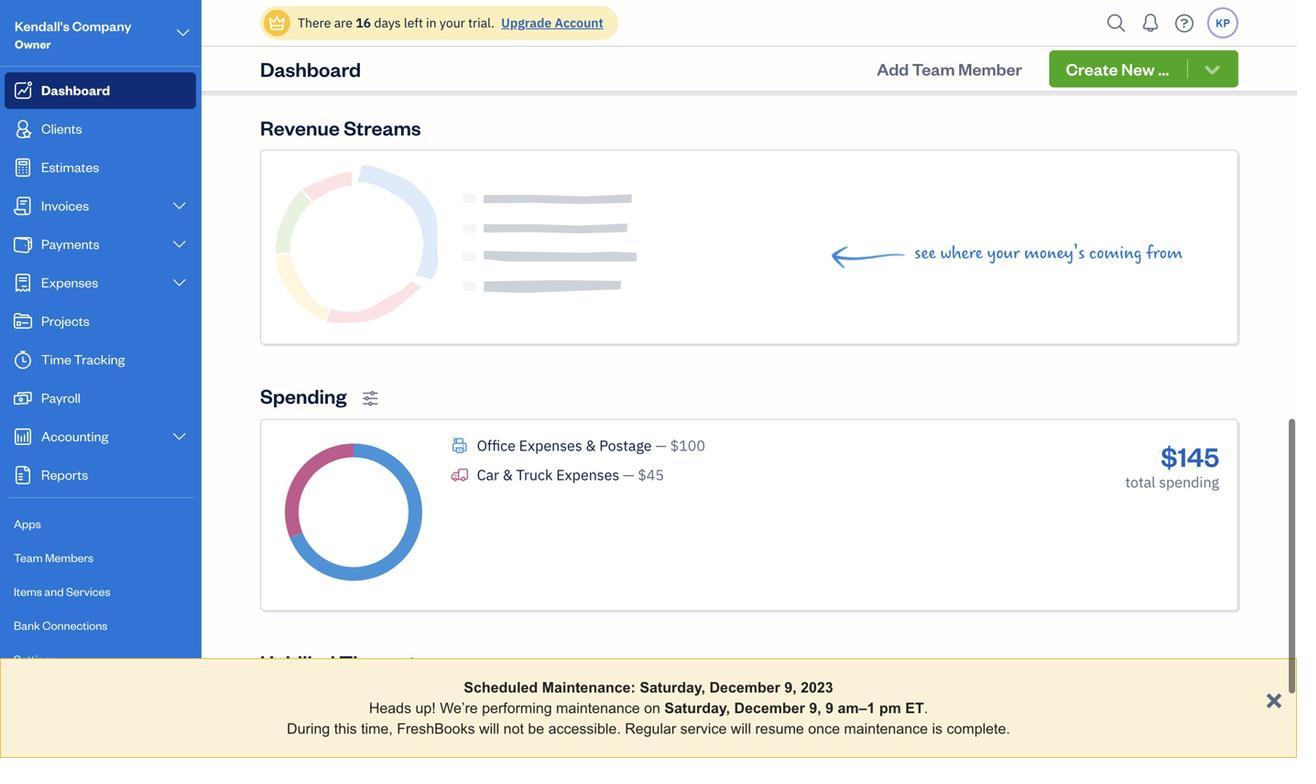 Task type: describe. For each thing, give the bounding box(es) containing it.
0 vertical spatial saturday,
[[640, 680, 706, 697]]

company
[[72, 17, 131, 34]]

1 will from the left
[[479, 721, 500, 738]]

invoices link
[[5, 188, 196, 225]]

1 vertical spatial december
[[735, 701, 806, 717]]

$145 total spending
[[1126, 439, 1220, 492]]

expenses link
[[5, 265, 196, 302]]

team members link
[[5, 543, 196, 575]]

revenue
[[260, 115, 340, 141]]

2 will from the left
[[731, 721, 752, 738]]

tracking
[[74, 351, 125, 368]]

.
[[925, 701, 929, 717]]

client image
[[12, 120, 34, 138]]

apps link
[[5, 509, 196, 541]]

there
[[298, 14, 331, 31]]

1 vertical spatial saturday,
[[665, 701, 731, 717]]

0 vertical spatial your
[[440, 14, 465, 31]]

be
[[528, 721, 545, 738]]

— for $45
[[623, 465, 635, 485]]

money's
[[1025, 243, 1085, 263]]

members
[[45, 550, 94, 566]]

project image
[[12, 313, 34, 331]]

add team member button
[[861, 51, 1039, 87]]

resume
[[756, 721, 805, 738]]

chart image
[[12, 428, 34, 446]]

estimates
[[41, 158, 99, 176]]

accounting
[[41, 428, 108, 445]]

1 vertical spatial expenses
[[519, 436, 583, 455]]

$45
[[638, 465, 664, 485]]

add
[[877, 58, 909, 80]]

estimates link
[[5, 149, 196, 186]]

service
[[681, 721, 727, 738]]

create new … button
[[1050, 50, 1239, 88]]

1 vertical spatial total
[[1133, 739, 1163, 759]]

not
[[504, 721, 524, 738]]

invoices
[[41, 197, 89, 214]]

unbilled time
[[260, 650, 387, 676]]

clients link
[[5, 111, 196, 148]]

1 horizontal spatial dashboard
[[260, 56, 361, 82]]

and
[[44, 584, 64, 599]]

total unbilled
[[1133, 739, 1220, 759]]

freshbooks
[[397, 721, 475, 738]]

9
[[826, 701, 834, 717]]

scheduled maintenance: saturday, december 9, 2023 heads up! we're performing maintenance on saturday, december 9, 9 am–1 pm et . during this time, freshbooks will not be accessible. regular service will resume once maintenance is complete.
[[287, 680, 1011, 738]]

items
[[14, 584, 42, 599]]

left
[[404, 14, 423, 31]]

kp
[[1216, 16, 1231, 30]]

revenue streams
[[260, 115, 421, 141]]

unbilled
[[260, 650, 335, 676]]

accessible.
[[549, 721, 621, 738]]

spending
[[260, 383, 347, 409]]

kp button
[[1208, 7, 1239, 38]]

owner
[[15, 36, 51, 51]]

maintenance:
[[542, 680, 636, 697]]

spending filters image
[[362, 390, 379, 407]]

coming
[[1090, 243, 1143, 263]]

in
[[426, 14, 437, 31]]

notifications image
[[1137, 5, 1166, 41]]

items and services
[[14, 584, 111, 599]]

see
[[915, 243, 937, 263]]

payroll
[[41, 389, 81, 406]]

unbilled time filters image
[[402, 657, 419, 674]]

performing
[[482, 701, 552, 717]]

add team member
[[877, 58, 1023, 80]]

regular
[[625, 721, 677, 738]]

time,
[[361, 721, 393, 738]]

team inside 'link'
[[14, 550, 43, 566]]

chevrondown image
[[1203, 60, 1224, 78]]

bank
[[14, 618, 40, 633]]

services
[[66, 584, 111, 599]]

projects
[[41, 312, 90, 330]]

money image
[[12, 390, 34, 408]]

reports
[[41, 466, 88, 483]]

dashboard link
[[5, 72, 196, 109]]

streams
[[344, 115, 421, 141]]

kendall's
[[15, 17, 70, 34]]

spending
[[1160, 473, 1220, 492]]

0 horizontal spatial &
[[503, 465, 513, 485]]

16
[[356, 14, 371, 31]]

car
[[477, 465, 499, 485]]

clients
[[41, 120, 82, 137]]

create
[[1066, 58, 1119, 80]]

time tracking link
[[5, 342, 196, 379]]

reports link
[[5, 457, 196, 494]]

during
[[287, 721, 330, 738]]

1 horizontal spatial maintenance
[[845, 721, 928, 738]]

dashboard image
[[12, 82, 34, 100]]

0 horizontal spatial maintenance
[[556, 701, 640, 717]]

truck
[[517, 465, 553, 485]]

expense image
[[12, 274, 34, 292]]

go to help image
[[1170, 10, 1200, 37]]

unbilled
[[1167, 739, 1220, 759]]



Task type: vqa. For each thing, say whether or not it's contained in the screenshot.
services?
no



Task type: locate. For each thing, give the bounding box(es) containing it.
9, left 9
[[810, 701, 822, 717]]

this
[[334, 721, 357, 738]]

maintenance
[[556, 701, 640, 717], [845, 721, 928, 738]]

0 horizontal spatial time
[[41, 351, 71, 368]]

1 vertical spatial 9,
[[810, 701, 822, 717]]

car & truck expenses — $45
[[477, 465, 664, 485]]

chevron large down image for expenses
[[171, 276, 188, 291]]

1 horizontal spatial time
[[339, 650, 387, 676]]

time inside time tracking link
[[41, 351, 71, 368]]

0 horizontal spatial will
[[479, 721, 500, 738]]

time
[[41, 351, 71, 368], [339, 650, 387, 676]]

expenses
[[41, 274, 98, 291], [519, 436, 583, 455], [557, 465, 620, 485]]

team right add
[[913, 58, 955, 80]]

expenses inside main element
[[41, 274, 98, 291]]

1 horizontal spatial your
[[988, 243, 1021, 263]]

where
[[941, 243, 983, 263]]

team up items
[[14, 550, 43, 566]]

chevron large down image up payments link on the left
[[171, 199, 188, 214]]

complete.
[[947, 721, 1011, 738]]

office
[[477, 436, 516, 455]]

chevron large down image for payments
[[171, 237, 188, 252]]

1 vertical spatial your
[[988, 243, 1021, 263]]

there are 16 days left in your trial. upgrade account
[[298, 14, 604, 31]]

0 vertical spatial team
[[913, 58, 955, 80]]

main element
[[0, 0, 247, 759]]

0 vertical spatial expenses
[[41, 274, 98, 291]]

saturday,
[[640, 680, 706, 697], [665, 701, 731, 717]]

from
[[1147, 243, 1183, 263]]

2023
[[801, 680, 834, 697]]

1 horizontal spatial &
[[586, 436, 596, 455]]

estimate image
[[12, 159, 34, 177]]

0 vertical spatial &
[[586, 436, 596, 455]]

connections
[[42, 618, 108, 633]]

chevron large down image inside the invoices link
[[171, 199, 188, 214]]

team members
[[14, 550, 94, 566]]

saturday, up on
[[640, 680, 706, 697]]

chevron large down image down the invoices link
[[171, 237, 188, 252]]

office expenses & postage — $100
[[477, 436, 706, 455]]

— for $100
[[656, 436, 667, 455]]

0 horizontal spatial team
[[14, 550, 43, 566]]

chevron large down image right the "company" at the top left of the page
[[175, 22, 192, 44]]

bank connections link
[[5, 610, 196, 643]]

once
[[809, 721, 840, 738]]

× dialog
[[0, 659, 1298, 759]]

total left spending
[[1126, 473, 1156, 492]]

1 horizontal spatial will
[[731, 721, 752, 738]]

pm
[[880, 701, 902, 717]]

accounting link
[[5, 419, 196, 456]]

saturday, up service
[[665, 701, 731, 717]]

total inside $145 total spending
[[1126, 473, 1156, 492]]

invoice image
[[12, 197, 34, 215]]

see where your money's coming from
[[915, 243, 1183, 263]]

1 vertical spatial time
[[339, 650, 387, 676]]

time right timer icon
[[41, 351, 71, 368]]

settings link
[[5, 644, 196, 676]]

chevron large down image up projects link
[[171, 276, 188, 291]]

1 horizontal spatial team
[[913, 58, 955, 80]]

expenses up truck
[[519, 436, 583, 455]]

dashboard down there
[[260, 56, 361, 82]]

team
[[913, 58, 955, 80], [14, 550, 43, 566]]

upgrade
[[502, 14, 552, 31]]

1 vertical spatial —
[[623, 465, 635, 485]]

$100
[[671, 436, 706, 455]]

items and services link
[[5, 577, 196, 609]]

payments link
[[5, 226, 196, 263]]

9, left 2023
[[785, 680, 797, 697]]

1 horizontal spatial —
[[656, 436, 667, 455]]

0 vertical spatial maintenance
[[556, 701, 640, 717]]

— left $100
[[656, 436, 667, 455]]

2 vertical spatial expenses
[[557, 465, 620, 485]]

0 horizontal spatial 9,
[[785, 680, 797, 697]]

1 vertical spatial maintenance
[[845, 721, 928, 738]]

team inside button
[[913, 58, 955, 80]]

dashboard up clients
[[41, 81, 110, 99]]

chevron large down image
[[171, 430, 188, 445]]

$145
[[1162, 439, 1220, 474]]

expenses down "payments"
[[41, 274, 98, 291]]

chevron large down image for invoices
[[171, 199, 188, 214]]

scheduled
[[464, 680, 538, 697]]

& right car
[[503, 465, 513, 485]]

is
[[933, 721, 943, 738]]

time left unbilled time filters image
[[339, 650, 387, 676]]

chevron large down image
[[175, 22, 192, 44], [171, 199, 188, 214], [171, 237, 188, 252], [171, 276, 188, 291]]

9,
[[785, 680, 797, 697], [810, 701, 822, 717]]

0 vertical spatial total
[[1126, 473, 1156, 492]]

we're
[[440, 701, 478, 717]]

search image
[[1103, 10, 1132, 37]]

create new …
[[1066, 58, 1170, 80]]

your
[[440, 14, 465, 31], [988, 243, 1021, 263]]

days
[[374, 14, 401, 31]]

1 vertical spatial team
[[14, 550, 43, 566]]

× button
[[1266, 682, 1283, 716]]

0 horizontal spatial —
[[623, 465, 635, 485]]

0 horizontal spatial dashboard
[[41, 81, 110, 99]]

expenses down the office expenses & postage — $100
[[557, 465, 620, 485]]

1 vertical spatial &
[[503, 465, 513, 485]]

maintenance down pm
[[845, 721, 928, 738]]

0 vertical spatial december
[[710, 680, 781, 697]]

time tracking
[[41, 351, 125, 368]]

payment image
[[12, 236, 34, 254]]

up!
[[416, 701, 436, 717]]

kendall's company owner
[[15, 17, 131, 51]]

heads
[[369, 701, 412, 717]]

new
[[1122, 58, 1155, 80]]

et
[[906, 701, 925, 717]]

crown image
[[268, 13, 287, 33]]

maintenance down maintenance:
[[556, 701, 640, 717]]

will
[[479, 721, 500, 738], [731, 721, 752, 738]]

& left postage
[[586, 436, 596, 455]]

0 horizontal spatial your
[[440, 14, 465, 31]]

—
[[656, 436, 667, 455], [623, 465, 635, 485]]

postage
[[600, 436, 652, 455]]

am–1
[[838, 701, 876, 717]]

your right where at the top right of page
[[988, 243, 1021, 263]]

total left unbilled
[[1133, 739, 1163, 759]]

&
[[586, 436, 596, 455], [503, 465, 513, 485]]

will right service
[[731, 721, 752, 738]]

are
[[334, 14, 353, 31]]

chevron large down image inside payments link
[[171, 237, 188, 252]]

trial.
[[468, 14, 495, 31]]

bank connections
[[14, 618, 108, 633]]

…
[[1159, 58, 1170, 80]]

timer image
[[12, 351, 34, 369]]

0 vertical spatial 9,
[[785, 680, 797, 697]]

member
[[959, 58, 1023, 80]]

account
[[555, 14, 604, 31]]

chevron large down image inside expenses link
[[171, 276, 188, 291]]

upgrade account link
[[498, 14, 604, 31]]

0 vertical spatial time
[[41, 351, 71, 368]]

— left $45
[[623, 465, 635, 485]]

apps
[[14, 516, 41, 532]]

on
[[644, 701, 661, 717]]

1 horizontal spatial 9,
[[810, 701, 822, 717]]

report image
[[12, 467, 34, 485]]

0 vertical spatial —
[[656, 436, 667, 455]]

×
[[1266, 682, 1283, 716]]

your right in
[[440, 14, 465, 31]]

dashboard inside main element
[[41, 81, 110, 99]]

settings
[[14, 652, 56, 667]]

will left not
[[479, 721, 500, 738]]



